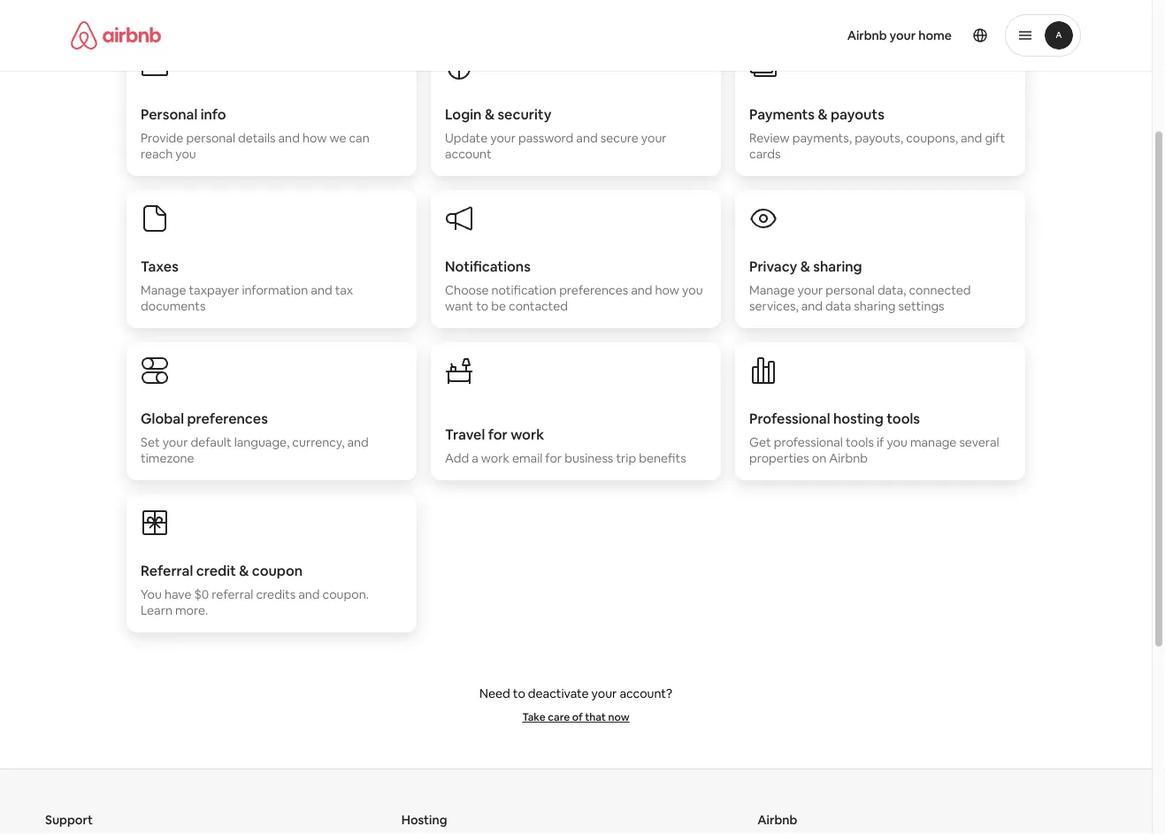 Task type: vqa. For each thing, say whether or not it's contained in the screenshot.
–
no



Task type: describe. For each thing, give the bounding box(es) containing it.
you
[[141, 587, 162, 603]]

payments & payouts review payments, payouts, coupons, and gift cards
[[750, 105, 1006, 162]]

several
[[960, 435, 1000, 451]]

professional
[[774, 435, 843, 451]]

personal info provide personal details and how we can reach you
[[141, 105, 370, 162]]

your inside airbnb your home link
[[890, 27, 916, 43]]

& inside 'referral credit & coupon you have $0 referral credits and coupon. learn more.'
[[239, 562, 249, 580]]

and inside 'privacy & sharing manage your personal data, connected services, and data sharing settings'
[[802, 298, 823, 314]]

that
[[585, 711, 606, 724]]

email
[[512, 451, 543, 466]]

be
[[491, 298, 506, 314]]

can
[[349, 130, 370, 146]]

your right secure
[[642, 130, 667, 146]]

manage inside "taxes manage taxpayer information and tax documents"
[[141, 282, 186, 298]]

update
[[445, 130, 488, 146]]

taxes
[[141, 257, 179, 275]]

coupons,
[[906, 130, 959, 146]]

notifications
[[445, 257, 531, 275]]

review
[[750, 130, 790, 146]]

airbnb inside professional hosting tools get professional tools if you manage several properties on airbnb
[[830, 451, 868, 466]]

0 horizontal spatial tools
[[846, 435, 874, 451]]

home
[[919, 27, 952, 43]]

airbnb for airbnb
[[758, 813, 798, 828]]

benefits
[[639, 451, 686, 466]]

hosting
[[402, 813, 447, 828]]

security
[[498, 105, 552, 123]]

airbnb your home link
[[837, 17, 963, 54]]

global
[[141, 409, 184, 428]]

secure
[[601, 130, 639, 146]]

credits
[[256, 587, 296, 603]]

privacy & sharing manage your personal data, connected services, and data sharing settings
[[750, 257, 971, 314]]

and inside notifications choose notification preferences and how you want to be contacted
[[631, 282, 653, 298]]

airbnb for airbnb your home
[[848, 27, 887, 43]]

on
[[812, 451, 827, 466]]

password
[[519, 130, 574, 146]]

payouts,
[[855, 130, 904, 146]]

a
[[472, 451, 479, 466]]

choose
[[445, 282, 489, 298]]

learn
[[141, 603, 173, 619]]

documents
[[141, 298, 206, 314]]

take care of that now link
[[523, 711, 630, 724]]

more.
[[175, 603, 208, 619]]

default
[[191, 435, 232, 451]]

and inside "global preferences set your default language, currency, and timezone"
[[347, 435, 369, 451]]

global preferences set your default language, currency, and timezone
[[141, 409, 369, 466]]

login & security update your password and secure your account
[[445, 105, 667, 162]]

notification
[[492, 282, 557, 298]]

cards
[[750, 146, 781, 162]]

add
[[445, 451, 469, 466]]

payments,
[[793, 130, 852, 146]]

reach
[[141, 146, 173, 162]]

data,
[[878, 282, 907, 298]]

business
[[565, 451, 614, 466]]

services,
[[750, 298, 799, 314]]

to inside notifications choose notification preferences and how you want to be contacted
[[476, 298, 489, 314]]

0 horizontal spatial for
[[488, 425, 508, 443]]

data
[[826, 298, 852, 314]]

and inside personal info provide personal details and how we can reach you
[[278, 130, 300, 146]]

coupon
[[252, 562, 303, 580]]

login
[[445, 105, 482, 123]]

to inside "need to deactivate your account? take care of that now"
[[513, 686, 526, 702]]

account?
[[620, 686, 673, 702]]

set
[[141, 435, 160, 451]]

how inside personal info provide personal details and how we can reach you
[[303, 130, 327, 146]]

referral
[[141, 562, 193, 580]]

credit
[[196, 562, 236, 580]]

need to deactivate your account? take care of that now
[[480, 686, 673, 724]]

info
[[201, 105, 226, 123]]

preferences inside "global preferences set your default language, currency, and timezone"
[[187, 409, 268, 428]]

get
[[750, 435, 772, 451]]

payments
[[750, 105, 815, 123]]

timezone
[[141, 451, 194, 466]]

have
[[165, 587, 192, 603]]

trip
[[616, 451, 637, 466]]

connected
[[909, 282, 971, 298]]



Task type: locate. For each thing, give the bounding box(es) containing it.
work up 'email'
[[511, 425, 544, 443]]

1 vertical spatial how
[[656, 282, 680, 298]]

sharing
[[814, 257, 863, 275], [854, 298, 896, 314]]

airbnb your home
[[848, 27, 952, 43]]

1 vertical spatial airbnb
[[830, 451, 868, 466]]

& up referral
[[239, 562, 249, 580]]

personal
[[141, 105, 198, 123]]

for right 'email'
[[546, 451, 562, 466]]

preferences inside notifications choose notification preferences and how you want to be contacted
[[560, 282, 629, 298]]

1 horizontal spatial work
[[511, 425, 544, 443]]

1 horizontal spatial how
[[656, 282, 680, 298]]

your up that
[[592, 686, 617, 702]]

properties
[[750, 451, 810, 466]]

& for sharing
[[801, 257, 811, 275]]

preferences
[[560, 282, 629, 298], [187, 409, 268, 428]]

your down security
[[491, 130, 516, 146]]

travel
[[445, 425, 485, 443]]

hosting
[[834, 409, 884, 428]]

2 manage from the left
[[750, 282, 795, 298]]

care
[[548, 711, 570, 724]]

tools
[[887, 409, 921, 428], [846, 435, 874, 451]]

0 vertical spatial preferences
[[560, 282, 629, 298]]

1 horizontal spatial for
[[546, 451, 562, 466]]

0 horizontal spatial manage
[[141, 282, 186, 298]]

tools left "if"
[[846, 435, 874, 451]]

0 vertical spatial sharing
[[814, 257, 863, 275]]

you right "reach"
[[176, 146, 196, 162]]

support
[[45, 813, 93, 828]]

if
[[877, 435, 885, 451]]

settings
[[899, 298, 945, 314]]

work
[[511, 425, 544, 443], [481, 451, 510, 466]]

professional
[[750, 409, 831, 428]]

1 horizontal spatial you
[[682, 282, 703, 298]]

you right "if"
[[887, 435, 908, 451]]

you inside notifications choose notification preferences and how you want to be contacted
[[682, 282, 703, 298]]

you inside personal info provide personal details and how we can reach you
[[176, 146, 196, 162]]

provide
[[141, 130, 184, 146]]

deactivate
[[528, 686, 589, 702]]

manage
[[911, 435, 957, 451]]

& right the 'login'
[[485, 105, 495, 123]]

0 horizontal spatial you
[[176, 146, 196, 162]]

manage down taxes
[[141, 282, 186, 298]]

want
[[445, 298, 474, 314]]

and inside login & security update your password and secure your account
[[576, 130, 598, 146]]

1 vertical spatial sharing
[[854, 298, 896, 314]]

manage
[[141, 282, 186, 298], [750, 282, 795, 298]]

referral
[[212, 587, 254, 603]]

personal
[[186, 130, 235, 146], [826, 282, 875, 298]]

1 vertical spatial for
[[546, 451, 562, 466]]

your
[[890, 27, 916, 43], [491, 130, 516, 146], [642, 130, 667, 146], [798, 282, 823, 298], [163, 435, 188, 451], [592, 686, 617, 702]]

travel for work add a work email for business trip benefits
[[445, 425, 686, 466]]

and inside payments & payouts review payments, payouts, coupons, and gift cards
[[961, 130, 983, 146]]

0 vertical spatial for
[[488, 425, 508, 443]]

work right a at the bottom left of the page
[[481, 451, 510, 466]]

referral credit & coupon you have $0 referral credits and coupon. learn more.
[[141, 562, 369, 619]]

notifications choose notification preferences and how you want to be contacted
[[445, 257, 703, 314]]

& inside payments & payouts review payments, payouts, coupons, and gift cards
[[818, 105, 828, 123]]

now
[[608, 711, 630, 724]]

2 horizontal spatial you
[[887, 435, 908, 451]]

1 manage from the left
[[141, 282, 186, 298]]

2 vertical spatial you
[[887, 435, 908, 451]]

sharing up data
[[814, 257, 863, 275]]

language,
[[234, 435, 290, 451]]

1 horizontal spatial preferences
[[560, 282, 629, 298]]

0 vertical spatial personal
[[186, 130, 235, 146]]

profile element
[[597, 0, 1082, 71]]

currency,
[[292, 435, 345, 451]]

1 horizontal spatial to
[[513, 686, 526, 702]]

for right 'travel'
[[488, 425, 508, 443]]

for
[[488, 425, 508, 443], [546, 451, 562, 466]]

0 vertical spatial airbnb
[[848, 27, 887, 43]]

& up payments,
[[818, 105, 828, 123]]

need
[[480, 686, 510, 702]]

to left the be on the top left of page
[[476, 298, 489, 314]]

& right the 'privacy'
[[801, 257, 811, 275]]

your left home
[[890, 27, 916, 43]]

your inside "need to deactivate your account? take care of that now"
[[592, 686, 617, 702]]

how inside notifications choose notification preferences and how you want to be contacted
[[656, 282, 680, 298]]

manage inside 'privacy & sharing manage your personal data, connected services, and data sharing settings'
[[750, 282, 795, 298]]

0 vertical spatial to
[[476, 298, 489, 314]]

information
[[242, 282, 308, 298]]

& for payouts
[[818, 105, 828, 123]]

your inside 'privacy & sharing manage your personal data, connected services, and data sharing settings'
[[798, 282, 823, 298]]

1 vertical spatial to
[[513, 686, 526, 702]]

0 vertical spatial you
[[176, 146, 196, 162]]

0 horizontal spatial work
[[481, 451, 510, 466]]

personal down info
[[186, 130, 235, 146]]

0 horizontal spatial preferences
[[187, 409, 268, 428]]

1 vertical spatial tools
[[846, 435, 874, 451]]

0 horizontal spatial to
[[476, 298, 489, 314]]

to right need
[[513, 686, 526, 702]]

0 horizontal spatial how
[[303, 130, 327, 146]]

airbnb
[[848, 27, 887, 43], [830, 451, 868, 466], [758, 813, 798, 828]]

and inside 'referral credit & coupon you have $0 referral credits and coupon. learn more.'
[[298, 587, 320, 603]]

your left data
[[798, 282, 823, 298]]

to
[[476, 298, 489, 314], [513, 686, 526, 702]]

we
[[330, 130, 346, 146]]

how
[[303, 130, 327, 146], [656, 282, 680, 298]]

taxpayer
[[189, 282, 239, 298]]

privacy
[[750, 257, 798, 275]]

coupon.
[[323, 587, 369, 603]]

account
[[445, 146, 492, 162]]

manage down the 'privacy'
[[750, 282, 795, 298]]

personal left "data,"
[[826, 282, 875, 298]]

0 horizontal spatial personal
[[186, 130, 235, 146]]

details
[[238, 130, 276, 146]]

& inside 'privacy & sharing manage your personal data, connected services, and data sharing settings'
[[801, 257, 811, 275]]

airbnb inside profile element
[[848, 27, 887, 43]]

0 vertical spatial tools
[[887, 409, 921, 428]]

1 vertical spatial preferences
[[187, 409, 268, 428]]

1 vertical spatial you
[[682, 282, 703, 298]]

0 vertical spatial work
[[511, 425, 544, 443]]

&
[[485, 105, 495, 123], [818, 105, 828, 123], [801, 257, 811, 275], [239, 562, 249, 580]]

& inside login & security update your password and secure your account
[[485, 105, 495, 123]]

tax
[[335, 282, 353, 298]]

sharing right data
[[854, 298, 896, 314]]

your inside "global preferences set your default language, currency, and timezone"
[[163, 435, 188, 451]]

1 vertical spatial personal
[[826, 282, 875, 298]]

0 vertical spatial how
[[303, 130, 327, 146]]

professional hosting tools get professional tools if you manage several properties on airbnb
[[750, 409, 1000, 466]]

1 horizontal spatial personal
[[826, 282, 875, 298]]

and
[[278, 130, 300, 146], [576, 130, 598, 146], [961, 130, 983, 146], [311, 282, 332, 298], [631, 282, 653, 298], [802, 298, 823, 314], [347, 435, 369, 451], [298, 587, 320, 603]]

1 horizontal spatial manage
[[750, 282, 795, 298]]

preferences right notification
[[560, 282, 629, 298]]

payouts
[[831, 105, 885, 123]]

1 horizontal spatial tools
[[887, 409, 921, 428]]

your right set
[[163, 435, 188, 451]]

you left services,
[[682, 282, 703, 298]]

taxes manage taxpayer information and tax documents
[[141, 257, 353, 314]]

& for security
[[485, 105, 495, 123]]

$0
[[194, 587, 209, 603]]

take
[[523, 711, 546, 724]]

of
[[572, 711, 583, 724]]

gift
[[985, 130, 1006, 146]]

tools up manage at bottom
[[887, 409, 921, 428]]

personal inside personal info provide personal details and how we can reach you
[[186, 130, 235, 146]]

contacted
[[509, 298, 568, 314]]

personal inside 'privacy & sharing manage your personal data, connected services, and data sharing settings'
[[826, 282, 875, 298]]

1 vertical spatial work
[[481, 451, 510, 466]]

and inside "taxes manage taxpayer information and tax documents"
[[311, 282, 332, 298]]

you inside professional hosting tools get professional tools if you manage several properties on airbnb
[[887, 435, 908, 451]]

2 vertical spatial airbnb
[[758, 813, 798, 828]]

preferences up default
[[187, 409, 268, 428]]



